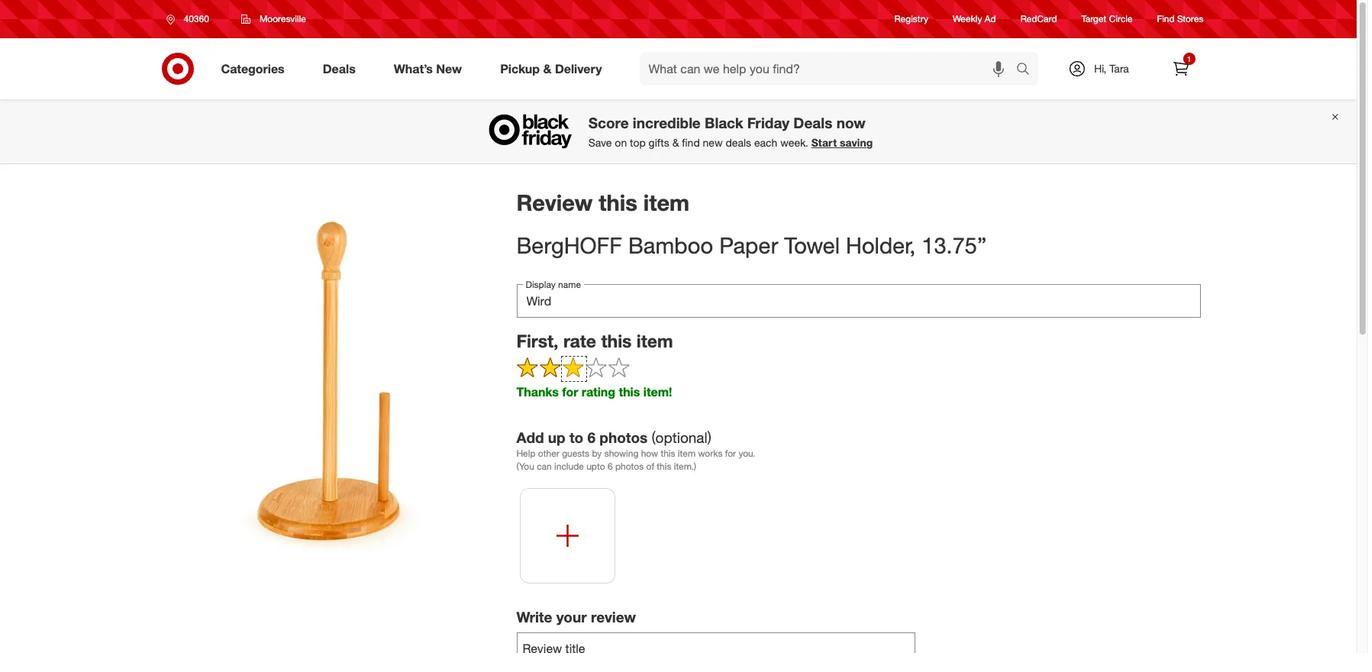 Task type: describe. For each thing, give the bounding box(es) containing it.
include
[[555, 461, 584, 472]]

saving
[[840, 136, 873, 149]]

pickup & delivery link
[[488, 52, 621, 86]]

towel
[[785, 232, 840, 259]]

deals inside score incredible black friday deals now save on top gifts & find new deals each week. start saving
[[794, 114, 833, 132]]

1 vertical spatial item
[[637, 330, 674, 351]]

this left item!
[[619, 384, 640, 400]]

find stores link
[[1158, 13, 1204, 26]]

how
[[641, 448, 659, 459]]

registry
[[895, 13, 929, 25]]

weekly ad link
[[953, 13, 997, 26]]

add up to 6 photos (optional) help other guests by showing how this item works for you. (you can include upto 6 photos of this item.)
[[517, 429, 756, 472]]

save
[[589, 136, 612, 149]]

of
[[647, 461, 655, 472]]

by
[[592, 448, 602, 459]]

circle
[[1110, 13, 1133, 25]]

this right of
[[657, 461, 672, 472]]

target circle
[[1082, 13, 1133, 25]]

what's new link
[[381, 52, 481, 86]]

hi,
[[1095, 62, 1107, 75]]

& inside score incredible black friday deals now save on top gifts & find new deals each week. start saving
[[673, 136, 679, 149]]

find stores
[[1158, 13, 1204, 25]]

thanks for rating this item!
[[517, 384, 673, 400]]

mooresville
[[260, 13, 306, 24]]

review
[[591, 608, 636, 626]]

showing
[[605, 448, 639, 459]]

berghoff bamboo paper towel holder, 13.75"
[[517, 232, 987, 259]]

weekly ad
[[953, 13, 997, 25]]

up
[[548, 429, 566, 446]]

categories link
[[208, 52, 304, 86]]

1 vertical spatial photos
[[616, 461, 644, 472]]

item!
[[644, 384, 673, 400]]

new
[[436, 61, 462, 76]]

on
[[615, 136, 627, 149]]

find
[[1158, 13, 1175, 25]]

(optional)
[[652, 429, 712, 446]]

incredible
[[633, 114, 701, 132]]

can
[[537, 461, 552, 472]]

tara
[[1110, 62, 1130, 75]]

paper
[[720, 232, 779, 259]]

review this item
[[517, 189, 690, 216]]

works
[[699, 448, 723, 459]]

0 vertical spatial photos
[[600, 429, 648, 446]]

(you
[[517, 461, 535, 472]]

write your review
[[517, 608, 636, 626]]



Task type: vqa. For each thing, say whether or not it's contained in the screenshot.
"week."
yes



Task type: locate. For each thing, give the bounding box(es) containing it.
score incredible black friday deals now save on top gifts & find new deals each week. start saving
[[589, 114, 873, 149]]

0 vertical spatial deals
[[323, 61, 356, 76]]

1 vertical spatial for
[[726, 448, 736, 459]]

guests
[[562, 448, 590, 459]]

each
[[755, 136, 778, 149]]

What can we help you find? suggestions appear below search field
[[640, 52, 1020, 86]]

rating
[[582, 384, 616, 400]]

first, rate this item
[[517, 330, 674, 351]]

1 horizontal spatial &
[[673, 136, 679, 149]]

deals up "start"
[[794, 114, 833, 132]]

start
[[812, 136, 837, 149]]

help
[[517, 448, 536, 459]]

1 horizontal spatial 6
[[608, 461, 613, 472]]

&
[[544, 61, 552, 76], [673, 136, 679, 149]]

you.
[[739, 448, 756, 459]]

thanks
[[517, 384, 559, 400]]

search button
[[1010, 52, 1046, 89]]

rate
[[564, 330, 597, 351]]

search
[[1010, 62, 1046, 78]]

40360 button
[[156, 5, 225, 33]]

6 right to
[[588, 429, 596, 446]]

mooresville button
[[231, 5, 316, 33]]

to
[[570, 429, 584, 446]]

black
[[705, 114, 744, 132]]

2 vertical spatial item
[[678, 448, 696, 459]]

weekly
[[953, 13, 983, 25]]

1 horizontal spatial deals
[[794, 114, 833, 132]]

photos
[[600, 429, 648, 446], [616, 461, 644, 472]]

0 vertical spatial for
[[562, 384, 579, 400]]

this down "on" at the top of the page
[[599, 189, 638, 216]]

other
[[538, 448, 560, 459]]

ad
[[985, 13, 997, 25]]

now
[[837, 114, 866, 132]]

categories
[[221, 61, 285, 76]]

score
[[589, 114, 629, 132]]

delivery
[[555, 61, 602, 76]]

review
[[517, 189, 593, 216]]

bamboo
[[629, 232, 714, 259]]

deals link
[[310, 52, 375, 86]]

top
[[630, 136, 646, 149]]

item
[[644, 189, 690, 216], [637, 330, 674, 351], [678, 448, 696, 459]]

1 vertical spatial deals
[[794, 114, 833, 132]]

photos up "showing"
[[600, 429, 648, 446]]

berghoff
[[517, 232, 623, 259]]

first,
[[517, 330, 559, 351]]

item inside 'add up to 6 photos (optional) help other guests by showing how this item works for you. (you can include upto 6 photos of this item.)'
[[678, 448, 696, 459]]

redcard
[[1021, 13, 1058, 25]]

pickup & delivery
[[500, 61, 602, 76]]

0 horizontal spatial deals
[[323, 61, 356, 76]]

item.)
[[674, 461, 697, 472]]

& left find
[[673, 136, 679, 149]]

this right the rate
[[602, 330, 632, 351]]

None text field
[[517, 284, 1201, 317], [517, 632, 916, 653], [517, 284, 1201, 317], [517, 632, 916, 653]]

pickup
[[500, 61, 540, 76]]

gifts
[[649, 136, 670, 149]]

0 horizontal spatial 6
[[588, 429, 596, 446]]

40360
[[184, 13, 209, 24]]

1
[[1188, 54, 1192, 63]]

1 horizontal spatial for
[[726, 448, 736, 459]]

item up item!
[[637, 330, 674, 351]]

find
[[682, 136, 700, 149]]

0 vertical spatial 6
[[588, 429, 596, 446]]

write
[[517, 608, 553, 626]]

redcard link
[[1021, 13, 1058, 26]]

1 vertical spatial 6
[[608, 461, 613, 472]]

0 vertical spatial item
[[644, 189, 690, 216]]

0 vertical spatial &
[[544, 61, 552, 76]]

deals
[[323, 61, 356, 76], [794, 114, 833, 132]]

holder,
[[847, 232, 916, 259]]

target circle link
[[1082, 13, 1133, 26]]

item up the bamboo
[[644, 189, 690, 216]]

photos down "showing"
[[616, 461, 644, 472]]

stores
[[1178, 13, 1204, 25]]

1 link
[[1165, 52, 1198, 86]]

this right how
[[661, 448, 676, 459]]

target
[[1082, 13, 1107, 25]]

upto
[[587, 461, 605, 472]]

friday
[[748, 114, 790, 132]]

1 vertical spatial &
[[673, 136, 679, 149]]

week.
[[781, 136, 809, 149]]

what's
[[394, 61, 433, 76]]

0 horizontal spatial &
[[544, 61, 552, 76]]

for inside 'add up to 6 photos (optional) help other guests by showing how this item works for you. (you can include upto 6 photos of this item.)'
[[726, 448, 736, 459]]

add
[[517, 429, 544, 446]]

0 horizontal spatial for
[[562, 384, 579, 400]]

deals
[[726, 136, 752, 149]]

your
[[557, 608, 587, 626]]

deals left what's
[[323, 61, 356, 76]]

for left rating
[[562, 384, 579, 400]]

for left you.
[[726, 448, 736, 459]]

item up item.) at the bottom of the page
[[678, 448, 696, 459]]

& right pickup at left top
[[544, 61, 552, 76]]

registry link
[[895, 13, 929, 26]]

what's new
[[394, 61, 462, 76]]

6 right upto
[[608, 461, 613, 472]]

new
[[703, 136, 723, 149]]

13.75"
[[922, 232, 987, 259]]

this
[[599, 189, 638, 216], [602, 330, 632, 351], [619, 384, 640, 400], [661, 448, 676, 459], [657, 461, 672, 472]]

hi, tara
[[1095, 62, 1130, 75]]

6
[[588, 429, 596, 446], [608, 461, 613, 472]]



